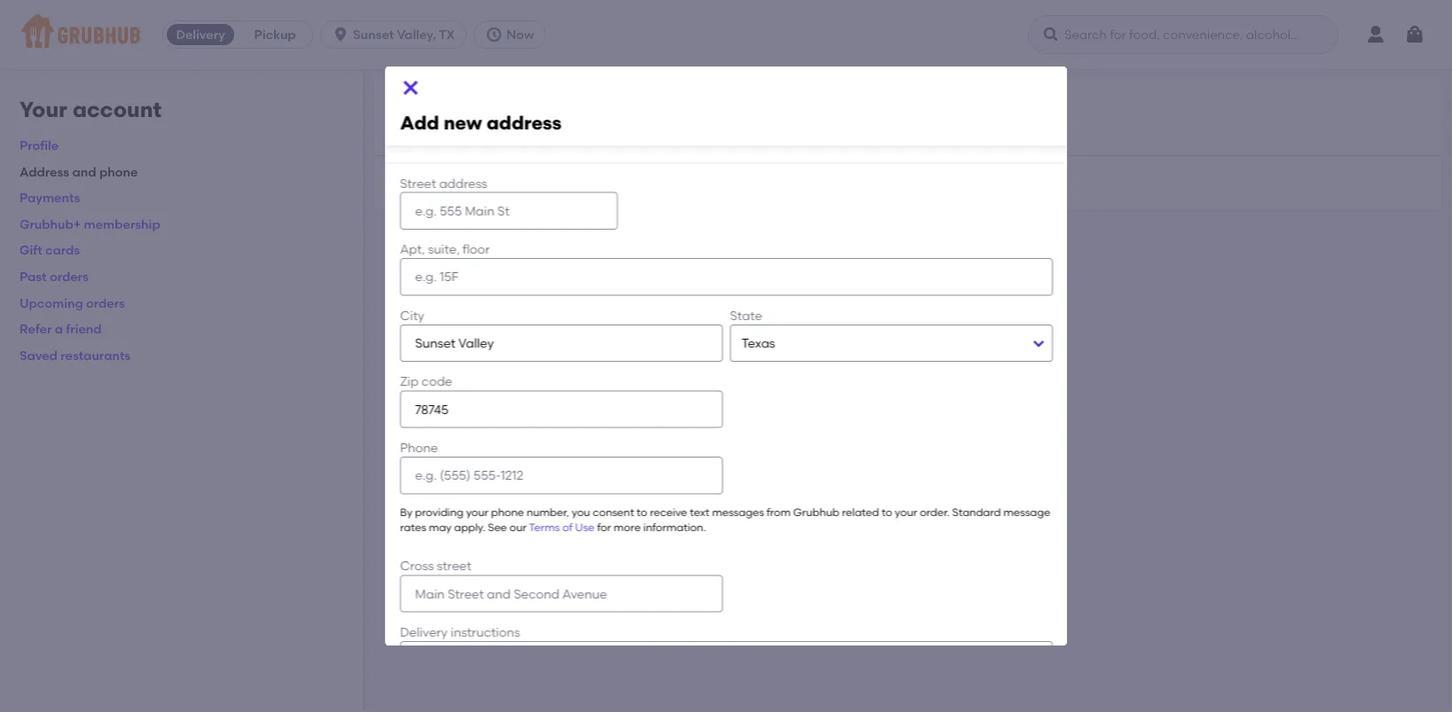 Task type: locate. For each thing, give the bounding box(es) containing it.
new
[[443, 111, 482, 134], [438, 175, 463, 190]]

you don't have any saved addresses.
[[388, 128, 608, 143]]

street
[[437, 559, 471, 574]]

svg image
[[1404, 24, 1426, 45], [332, 26, 350, 43], [1042, 26, 1060, 43], [400, 77, 421, 98]]

delivery button
[[163, 20, 238, 49]]

to
[[636, 506, 647, 519], [881, 506, 892, 519]]

membership
[[84, 216, 160, 232]]

address
[[20, 164, 69, 179]]

may
[[428, 521, 451, 534]]

your
[[20, 97, 67, 122]]

from
[[766, 506, 790, 519]]

phone up see
[[491, 506, 524, 519]]

upcoming orders
[[20, 295, 125, 310]]

related
[[842, 506, 879, 519]]

tx
[[439, 27, 455, 42]]

+ add a new address button
[[388, 167, 515, 199]]

delivery for delivery
[[176, 27, 225, 42]]

sunset valley, tx
[[353, 27, 455, 42]]

delivery inside button
[[176, 27, 225, 42]]

Cross street text field
[[400, 575, 723, 613]]

by
[[400, 506, 412, 519]]

+
[[388, 175, 395, 190]]

apply.
[[454, 521, 485, 534]]

add
[[400, 111, 439, 134], [398, 175, 424, 190]]

0 horizontal spatial to
[[636, 506, 647, 519]]

orders
[[50, 269, 89, 284], [86, 295, 125, 310]]

phone right and
[[99, 164, 138, 179]]

0 vertical spatial new
[[443, 111, 482, 134]]

zip code
[[400, 374, 452, 389]]

addresses
[[388, 90, 462, 107]]

1 vertical spatial new
[[438, 175, 463, 190]]

0 vertical spatial orders
[[50, 269, 89, 284]]

don't
[[413, 128, 444, 143]]

orders up upcoming orders link
[[50, 269, 89, 284]]

for
[[597, 521, 611, 534]]

of
[[562, 521, 572, 534]]

to right related
[[881, 506, 892, 519]]

saved
[[20, 348, 58, 363]]

1 horizontal spatial phone
[[491, 506, 524, 519]]

phone
[[99, 164, 138, 179], [491, 506, 524, 519]]

a right refer
[[55, 321, 63, 337]]

1 vertical spatial delivery
[[400, 625, 447, 640]]

delivery
[[176, 27, 225, 42], [400, 625, 447, 640]]

1 horizontal spatial delivery
[[400, 625, 447, 640]]

add right +
[[398, 175, 424, 190]]

delivery instructions
[[400, 625, 520, 640]]

Phone telephone field
[[400, 457, 723, 494]]

more
[[613, 521, 640, 534]]

1 horizontal spatial a
[[427, 175, 435, 190]]

1 horizontal spatial to
[[881, 506, 892, 519]]

1 vertical spatial orders
[[86, 295, 125, 310]]

1 vertical spatial add
[[398, 175, 424, 190]]

0 vertical spatial phone
[[99, 164, 138, 179]]

message
[[1003, 506, 1050, 519]]

0 vertical spatial delivery
[[176, 27, 225, 42]]

1 horizontal spatial your
[[895, 506, 917, 519]]

delivery left pickup button
[[176, 27, 225, 42]]

1 vertical spatial a
[[55, 321, 63, 337]]

floor
[[462, 242, 489, 257]]

have
[[447, 128, 476, 143]]

a
[[427, 175, 435, 190], [55, 321, 63, 337]]

state
[[730, 308, 762, 323]]

code
[[421, 374, 452, 389]]

upcoming orders link
[[20, 295, 125, 310]]

grubhub+
[[20, 216, 81, 232]]

street
[[400, 175, 436, 191]]

address inside button
[[466, 175, 515, 190]]

and
[[72, 164, 96, 179]]

orders for upcoming orders
[[86, 295, 125, 310]]

0 vertical spatial a
[[427, 175, 435, 190]]

cross
[[400, 559, 434, 574]]

orders up friend
[[86, 295, 125, 310]]

messages
[[712, 506, 764, 519]]

delivery left the instructions
[[400, 625, 447, 640]]

cards
[[45, 243, 80, 258]]

your left the order.
[[895, 506, 917, 519]]

a right +
[[427, 175, 435, 190]]

you
[[571, 506, 590, 519]]

phone inside "by providing your phone number, you consent to receive text messages from grubhub related to your order. standard message rates may apply. see our"
[[491, 506, 524, 519]]

2 to from the left
[[881, 506, 892, 519]]

now button
[[474, 20, 553, 49]]

1 vertical spatial phone
[[491, 506, 524, 519]]

consent
[[592, 506, 634, 519]]

payments
[[20, 190, 80, 205]]

orders for past orders
[[50, 269, 89, 284]]

address and phone link
[[20, 164, 138, 179]]

your up "apply."
[[466, 506, 488, 519]]

address
[[486, 111, 561, 134], [466, 175, 515, 190], [439, 175, 487, 191]]

grubhub
[[793, 506, 839, 519]]

now
[[506, 27, 534, 42]]

add new address
[[400, 111, 561, 134]]

your account
[[20, 97, 162, 122]]

add down addresses
[[400, 111, 439, 134]]

0 horizontal spatial delivery
[[176, 27, 225, 42]]

0 horizontal spatial your
[[466, 506, 488, 519]]

to up more
[[636, 506, 647, 519]]

rates
[[400, 521, 426, 534]]

address and phone
[[20, 164, 138, 179]]



Task type: vqa. For each thing, say whether or not it's contained in the screenshot.
Sort
no



Task type: describe. For each thing, give the bounding box(es) containing it.
past
[[20, 269, 47, 284]]

delivery for delivery instructions
[[400, 625, 447, 640]]

use
[[575, 521, 594, 534]]

street address
[[400, 175, 487, 191]]

City text field
[[400, 324, 723, 362]]

payments link
[[20, 190, 80, 205]]

sunset
[[353, 27, 394, 42]]

svg image
[[485, 26, 503, 43]]

past orders
[[20, 269, 89, 284]]

instructions
[[450, 625, 520, 640]]

gift cards link
[[20, 243, 80, 258]]

terms
[[529, 521, 559, 534]]

upcoming
[[20, 295, 83, 310]]

1 to from the left
[[636, 506, 647, 519]]

0 horizontal spatial a
[[55, 321, 63, 337]]

providing
[[415, 506, 463, 519]]

addresses.
[[543, 128, 608, 143]]

pickup
[[254, 27, 296, 42]]

restaurants
[[61, 348, 131, 363]]

gift
[[20, 243, 42, 258]]

see
[[487, 521, 507, 534]]

terms of use link
[[529, 521, 594, 534]]

cross street
[[400, 559, 471, 574]]

receive
[[650, 506, 687, 519]]

new inside + add a new address button
[[438, 175, 463, 190]]

add inside + add a new address button
[[398, 175, 424, 190]]

text
[[689, 506, 709, 519]]

apt, suite, floor
[[400, 242, 489, 257]]

0 horizontal spatial phone
[[99, 164, 138, 179]]

0 vertical spatial add
[[400, 111, 439, 134]]

gift cards
[[20, 243, 80, 258]]

refer
[[20, 321, 52, 337]]

svg image inside sunset valley, tx button
[[332, 26, 350, 43]]

saved restaurants link
[[20, 348, 131, 363]]

profile
[[20, 138, 59, 153]]

2 your from the left
[[895, 506, 917, 519]]

1 your from the left
[[466, 506, 488, 519]]

city
[[400, 308, 424, 323]]

past orders link
[[20, 269, 89, 284]]

phone
[[400, 440, 438, 455]]

information.
[[643, 521, 706, 534]]

suite,
[[428, 242, 459, 257]]

any
[[479, 128, 501, 143]]

friend
[[66, 321, 102, 337]]

terms of use for more information.
[[529, 521, 706, 534]]

saved
[[504, 128, 540, 143]]

order.
[[920, 506, 949, 519]]

valley,
[[397, 27, 436, 42]]

apt,
[[400, 242, 425, 257]]

standard
[[952, 506, 1001, 519]]

a inside button
[[427, 175, 435, 190]]

our
[[509, 521, 526, 534]]

Street address text field
[[400, 192, 617, 230]]

grubhub+ membership
[[20, 216, 160, 232]]

grubhub+ membership link
[[20, 216, 160, 232]]

saved restaurants
[[20, 348, 131, 363]]

number,
[[526, 506, 569, 519]]

main navigation navigation
[[0, 0, 1452, 69]]

+ add a new address
[[388, 175, 515, 190]]

Apt, suite, floor text field
[[400, 258, 1053, 296]]

Zip code telephone field
[[400, 391, 723, 428]]

refer a friend
[[20, 321, 102, 337]]

account
[[72, 97, 162, 122]]

pickup button
[[238, 20, 312, 49]]

refer a friend link
[[20, 321, 102, 337]]

profile link
[[20, 138, 59, 153]]

zip
[[400, 374, 418, 389]]

by providing your phone number, you consent to receive text messages from grubhub related to your order. standard message rates may apply. see our
[[400, 506, 1050, 534]]

you
[[388, 128, 410, 143]]

sunset valley, tx button
[[320, 20, 474, 49]]



